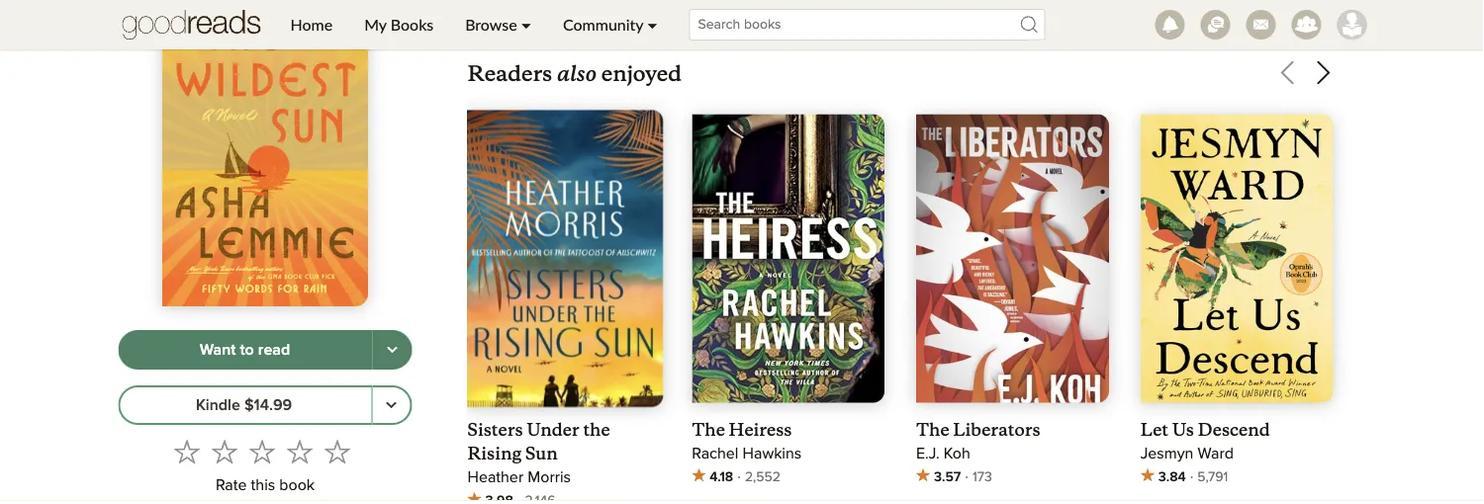 Task type: describe. For each thing, give the bounding box(es) containing it.
community ▾
[[563, 15, 658, 34]]

5,791
[[1198, 471, 1228, 485]]

book
[[279, 479, 315, 494]]

enjoyed
[[602, 61, 682, 88]]

jesmyn
[[1141, 447, 1194, 463]]

want to read button
[[118, 331, 373, 370]]

rate this book element
[[118, 434, 412, 502]]

ward
[[1198, 447, 1234, 463]]

morris
[[528, 471, 571, 487]]

profile image for bob builder. image
[[1338, 10, 1367, 40]]

browse
[[465, 15, 517, 34]]

3.57
[[934, 471, 961, 485]]

home link
[[275, 0, 349, 49]]

home
[[290, 15, 333, 34]]

readers also enjoyed
[[468, 57, 682, 88]]

heather
[[468, 471, 524, 487]]

my books link
[[349, 0, 450, 49]]

rising
[[468, 445, 522, 466]]

the for the liberators
[[917, 421, 950, 442]]

rate 4 out of 5 image
[[287, 439, 313, 465]]

sisters under the rising sun heather   morris
[[468, 421, 610, 487]]

books
[[391, 15, 434, 34]]

my books
[[364, 15, 434, 34]]

readers
[[468, 61, 553, 88]]

rating 0 out of 5 group
[[168, 434, 356, 471]]

to
[[240, 342, 254, 358]]

3.98 stars, 2,146 ratings figure
[[468, 490, 660, 502]]

3.57 stars, 173 ratings figure
[[917, 466, 1109, 490]]

rate 2 out of 5 image
[[212, 439, 238, 465]]

liberators
[[954, 421, 1041, 442]]

$14.99
[[244, 398, 292, 414]]

rachel
[[692, 447, 739, 463]]

rate 3 out of 5 image
[[249, 439, 275, 465]]

▾ for community ▾
[[648, 15, 658, 34]]

the liberators e.j. koh
[[917, 421, 1041, 463]]

book cover image for liberators
[[917, 115, 1109, 413]]

want
[[200, 342, 236, 358]]

the
[[583, 421, 610, 442]]

heiress
[[729, 421, 792, 442]]

2,552
[[745, 471, 781, 485]]

community
[[563, 15, 644, 34]]

book cover image for under
[[465, 112, 663, 412]]

book cover image for us
[[1141, 115, 1334, 410]]

4.18 stars, 2,552 ratings figure
[[692, 466, 885, 490]]



Task type: locate. For each thing, give the bounding box(es) containing it.
read
[[258, 342, 290, 358]]

0 horizontal spatial the
[[692, 421, 725, 442]]

under
[[527, 421, 580, 442]]

the
[[692, 421, 725, 442], [917, 421, 950, 442]]

1 ▾ from the left
[[521, 15, 532, 34]]

home image
[[122, 0, 261, 49]]

0 horizontal spatial ▾
[[521, 15, 532, 34]]

Search by book title or ISBN text field
[[689, 9, 1046, 41]]

also
[[557, 57, 597, 88]]

173
[[973, 471, 993, 485]]

3.84 stars, 5,791 ratings figure
[[1141, 466, 1334, 490]]

browse ▾
[[465, 15, 532, 34]]

want to read
[[200, 342, 290, 358]]

kindle
[[196, 398, 240, 414]]

▾ right browse
[[521, 15, 532, 34]]

let
[[1141, 421, 1169, 442]]

my
[[364, 15, 387, 34]]

▾ right community
[[648, 15, 658, 34]]

▾ for browse ▾
[[521, 15, 532, 34]]

the inside the liberators e.j. koh
[[917, 421, 950, 442]]

2 the from the left
[[917, 421, 950, 442]]

the for the heiress
[[692, 421, 725, 442]]

rate 5 out of 5 image
[[325, 439, 350, 465]]

let us descend jesmyn ward
[[1141, 421, 1271, 463]]

book cover image
[[465, 112, 663, 412], [692, 115, 885, 409], [917, 115, 1109, 413], [1141, 115, 1334, 410]]

1 horizontal spatial the
[[917, 421, 950, 442]]

sun
[[526, 445, 558, 466]]

rate 1 out of 5 image
[[174, 439, 200, 465]]

the up 'e.j.'
[[917, 421, 950, 442]]

descend
[[1198, 421, 1271, 442]]

this
[[251, 479, 275, 494]]

1 the from the left
[[692, 421, 725, 442]]

community ▾ link
[[547, 0, 674, 49]]

kindle $14.99 link
[[118, 386, 373, 426]]

kindle $14.99
[[196, 398, 292, 414]]

sisters
[[468, 421, 523, 442]]

koh
[[944, 447, 971, 463]]

rate
[[216, 479, 247, 494]]

▾
[[521, 15, 532, 34], [648, 15, 658, 34]]

1 horizontal spatial ▾
[[648, 15, 658, 34]]

browse ▾ link
[[450, 0, 547, 49]]

the up rachel
[[692, 421, 725, 442]]

3.84
[[1159, 471, 1186, 485]]

4.18
[[710, 471, 734, 485]]

book cover image for heiress
[[692, 115, 885, 409]]

e.j.
[[917, 447, 940, 463]]

hawkins
[[743, 447, 802, 463]]

the heiress rachel hawkins
[[692, 421, 802, 463]]

the inside the heiress rachel hawkins
[[692, 421, 725, 442]]

rate this book
[[216, 479, 315, 494]]

None search field
[[674, 9, 1062, 41]]

2 ▾ from the left
[[648, 15, 658, 34]]

us
[[1173, 421, 1195, 442]]



Task type: vqa. For each thing, say whether or not it's contained in the screenshot.


